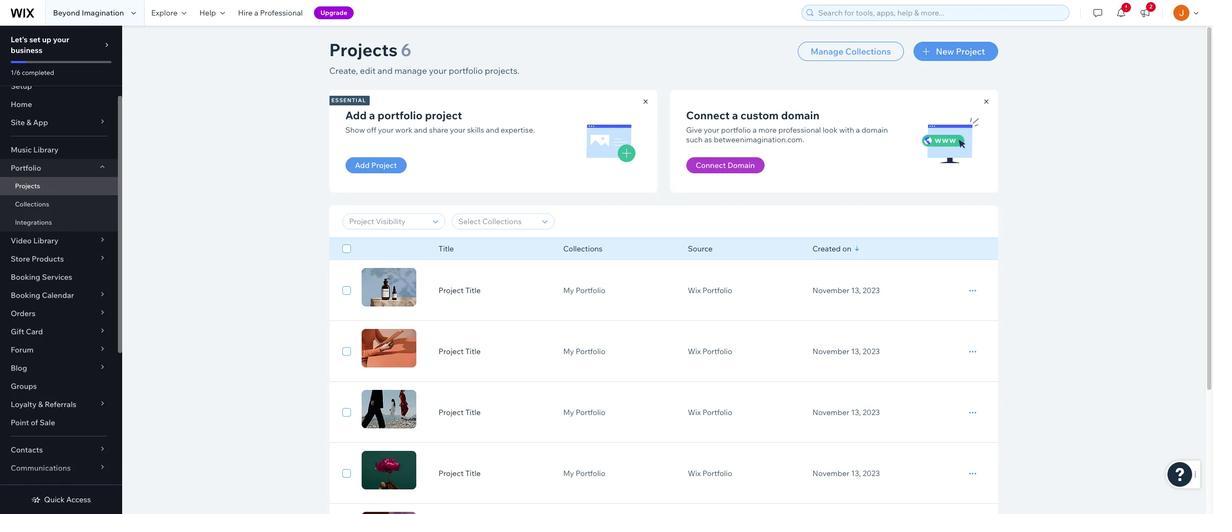 Task type: describe. For each thing, give the bounding box(es) containing it.
point of sale
[[11, 418, 55, 428]]

1 2023 from the top
[[863, 286, 880, 296]]

project
[[425, 109, 462, 122]]

1/6 completed
[[11, 69, 54, 77]]

projects link
[[0, 177, 118, 196]]

manage
[[811, 46, 843, 57]]

store
[[11, 255, 30, 264]]

3 november 13, 2023 from the top
[[813, 408, 880, 418]]

Select Collections field
[[455, 214, 539, 229]]

booking services
[[11, 273, 72, 282]]

a for professional
[[254, 8, 258, 18]]

contacts button
[[0, 442, 118, 460]]

more
[[758, 125, 777, 135]]

booking services link
[[0, 268, 118, 287]]

skills
[[467, 125, 484, 135]]

blog
[[11, 364, 27, 373]]

referrals
[[45, 400, 76, 410]]

quick access
[[44, 496, 91, 505]]

1 my portfolio from the top
[[563, 286, 605, 296]]

3 13, from the top
[[851, 408, 861, 418]]

sidebar element
[[0, 26, 122, 515]]

add a portfolio project show off your work and share your skills and expertise.
[[345, 109, 535, 135]]

domain
[[728, 161, 755, 170]]

portfolio inside projects 6 create, edit and manage your portfolio projects.
[[449, 65, 483, 76]]

& for site
[[26, 118, 31, 128]]

products
[[32, 255, 64, 264]]

your inside projects 6 create, edit and manage your portfolio projects.
[[429, 65, 447, 76]]

2 november 13, 2023 from the top
[[813, 347, 880, 357]]

video
[[11, 236, 32, 246]]

beyond imagination
[[53, 8, 124, 18]]

2 button
[[1133, 0, 1157, 26]]

booking calendar button
[[0, 287, 118, 305]]

betweenimagination.com.
[[714, 135, 804, 145]]

booking for booking calendar
[[11, 291, 40, 301]]

2 november from the top
[[813, 347, 849, 357]]

your inside connect a custom domain give your portfolio a more professional look with a domain such as betweenimagination.com.
[[704, 125, 719, 135]]

3 my portfolio from the top
[[563, 408, 605, 418]]

forum button
[[0, 341, 118, 360]]

automations
[[11, 482, 56, 492]]

4 13, from the top
[[851, 469, 861, 479]]

2 wix portfolio from the top
[[688, 347, 732, 357]]

site & app
[[11, 118, 48, 128]]

2 2023 from the top
[[863, 347, 880, 357]]

1 wix from the top
[[688, 286, 701, 296]]

home
[[11, 100, 32, 109]]

1 project title image from the top
[[361, 268, 416, 307]]

beyond
[[53, 8, 80, 18]]

2 project title from the top
[[439, 347, 481, 357]]

project inside "button"
[[956, 46, 985, 57]]

2 project title image from the top
[[361, 330, 416, 368]]

4 2023 from the top
[[863, 469, 880, 479]]

hire a professional
[[238, 8, 303, 18]]

2 my from the top
[[563, 347, 574, 357]]

store products
[[11, 255, 64, 264]]

collections link
[[0, 196, 118, 214]]

home link
[[0, 95, 118, 114]]

quick
[[44, 496, 65, 505]]

6
[[401, 39, 411, 61]]

automations link
[[0, 478, 118, 496]]

video library button
[[0, 232, 118, 250]]

projects for projects 6 create, edit and manage your portfolio projects.
[[329, 39, 398, 61]]

& for loyalty
[[38, 400, 43, 410]]

off
[[367, 125, 376, 135]]

such
[[686, 135, 703, 145]]

project inside button
[[371, 161, 397, 170]]

as
[[704, 135, 712, 145]]

new project button
[[913, 42, 998, 61]]

4 project title image from the top
[[361, 452, 416, 490]]

portfolio button
[[0, 159, 118, 177]]

upgrade button
[[314, 6, 354, 19]]

with
[[839, 125, 854, 135]]

3 november from the top
[[813, 408, 849, 418]]

title for third project title image from the top of the page
[[465, 408, 481, 418]]

2 13, from the top
[[851, 347, 861, 357]]

1 13, from the top
[[851, 286, 861, 296]]

up
[[42, 35, 51, 44]]

set
[[29, 35, 40, 44]]

business
[[11, 46, 42, 55]]

video library
[[11, 236, 58, 246]]

share
[[429, 125, 448, 135]]

access
[[66, 496, 91, 505]]

your left skills
[[450, 125, 466, 135]]

setup
[[11, 81, 32, 91]]

2 my portfolio from the top
[[563, 347, 605, 357]]

expertise.
[[501, 125, 535, 135]]

services
[[42, 273, 72, 282]]

4 wix from the top
[[688, 469, 701, 479]]

projects for projects
[[15, 182, 40, 190]]

edit
[[360, 65, 376, 76]]

portfolio inside connect a custom domain give your portfolio a more professional look with a domain such as betweenimagination.com.
[[721, 125, 751, 135]]

connect domain
[[696, 161, 755, 170]]

site & app button
[[0, 114, 118, 132]]

groups
[[11, 382, 37, 392]]

1 vertical spatial domain
[[862, 125, 888, 135]]

loyalty & referrals button
[[0, 396, 118, 414]]

created on button
[[813, 244, 851, 254]]

add for a
[[345, 109, 367, 122]]

orders button
[[0, 305, 118, 323]]

projects.
[[485, 65, 520, 76]]

3 wix from the top
[[688, 408, 701, 418]]

1/6
[[11, 69, 20, 77]]

a left more
[[753, 125, 757, 135]]

source
[[688, 244, 713, 254]]

of
[[31, 418, 38, 428]]

1 my from the top
[[563, 286, 574, 296]]

2 horizontal spatial and
[[486, 125, 499, 135]]

hire
[[238, 8, 253, 18]]

let's
[[11, 35, 28, 44]]

forum
[[11, 346, 34, 355]]

manage collections
[[811, 46, 891, 57]]

card
[[26, 327, 43, 337]]

a for portfolio
[[369, 109, 375, 122]]

collections inside 'link'
[[15, 200, 49, 208]]

manage
[[395, 65, 427, 76]]

4 wix portfolio from the top
[[688, 469, 732, 479]]

connect for domain
[[696, 161, 726, 170]]

orders
[[11, 309, 35, 319]]



Task type: vqa. For each thing, say whether or not it's contained in the screenshot.
3rd my portfolio from the top
yes



Task type: locate. For each thing, give the bounding box(es) containing it.
library inside dropdown button
[[33, 236, 58, 246]]

connect inside button
[[696, 161, 726, 170]]

integrations link
[[0, 214, 118, 232]]

None checkbox
[[342, 243, 351, 256], [342, 285, 351, 297], [342, 346, 351, 358], [342, 407, 351, 420], [342, 243, 351, 256], [342, 285, 351, 297], [342, 346, 351, 358], [342, 407, 351, 420]]

your right off
[[378, 125, 394, 135]]

a left custom
[[732, 109, 738, 122]]

0 vertical spatial connect
[[686, 109, 730, 122]]

add project button
[[345, 158, 406, 174]]

4 november from the top
[[813, 469, 849, 479]]

loyalty
[[11, 400, 36, 410]]

custom
[[741, 109, 779, 122]]

3 my from the top
[[563, 408, 574, 418]]

and
[[378, 65, 393, 76], [414, 125, 427, 135], [486, 125, 499, 135]]

groups link
[[0, 378, 118, 396]]

projects inside projects 6 create, edit and manage your portfolio projects.
[[329, 39, 398, 61]]

1 vertical spatial booking
[[11, 291, 40, 301]]

projects down portfolio dropdown button
[[15, 182, 40, 190]]

gift card button
[[0, 323, 118, 341]]

point
[[11, 418, 29, 428]]

booking up orders
[[11, 291, 40, 301]]

essential
[[331, 97, 366, 104]]

connect down the as
[[696, 161, 726, 170]]

1 horizontal spatial and
[[414, 125, 427, 135]]

add
[[345, 109, 367, 122], [355, 161, 370, 170]]

hire a professional link
[[232, 0, 309, 26]]

and inside projects 6 create, edit and manage your portfolio projects.
[[378, 65, 393, 76]]

0 horizontal spatial portfolio
[[378, 109, 423, 122]]

2
[[1149, 3, 1152, 10]]

portfolio inside add a portfolio project show off your work and share your skills and expertise.
[[378, 109, 423, 122]]

project title image
[[361, 268, 416, 307], [361, 330, 416, 368], [361, 391, 416, 429], [361, 452, 416, 490]]

add inside button
[[355, 161, 370, 170]]

2 vertical spatial portfolio
[[721, 125, 751, 135]]

& right loyalty at the bottom of the page
[[38, 400, 43, 410]]

work
[[395, 125, 412, 135]]

None checkbox
[[342, 468, 351, 481]]

create,
[[329, 65, 358, 76]]

1 wix portfolio from the top
[[688, 286, 732, 296]]

4 project title from the top
[[439, 469, 481, 479]]

connect up give
[[686, 109, 730, 122]]

a
[[254, 8, 258, 18], [369, 109, 375, 122], [732, 109, 738, 122], [753, 125, 757, 135], [856, 125, 860, 135]]

1 horizontal spatial &
[[38, 400, 43, 410]]

communications button
[[0, 460, 118, 478]]

2 horizontal spatial collections
[[845, 46, 891, 57]]

booking
[[11, 273, 40, 282], [11, 291, 40, 301]]

collections
[[845, 46, 891, 57], [15, 200, 49, 208], [563, 244, 603, 254]]

& inside 'site & app' dropdown button
[[26, 118, 31, 128]]

look
[[823, 125, 838, 135]]

2023
[[863, 286, 880, 296], [863, 347, 880, 357], [863, 408, 880, 418], [863, 469, 880, 479]]

0 vertical spatial &
[[26, 118, 31, 128]]

1 library from the top
[[33, 145, 58, 155]]

connect inside connect a custom domain give your portfolio a more professional look with a domain such as betweenimagination.com.
[[686, 109, 730, 122]]

add project
[[355, 161, 397, 170]]

portfolio
[[449, 65, 483, 76], [378, 109, 423, 122], [721, 125, 751, 135]]

contacts
[[11, 446, 43, 455]]

& inside loyalty & referrals popup button
[[38, 400, 43, 410]]

calendar
[[42, 291, 74, 301]]

list containing add a portfolio project
[[328, 90, 998, 193]]

1 november 13, 2023 from the top
[[813, 286, 880, 296]]

new project
[[936, 46, 985, 57]]

1 vertical spatial collections
[[15, 200, 49, 208]]

2 library from the top
[[33, 236, 58, 246]]

wix portfolio
[[688, 286, 732, 296], [688, 347, 732, 357], [688, 408, 732, 418], [688, 469, 732, 479]]

created on
[[813, 244, 851, 254]]

loyalty & referrals
[[11, 400, 76, 410]]

connect for a
[[686, 109, 730, 122]]

connect a custom domain give your portfolio a more professional look with a domain such as betweenimagination.com.
[[686, 109, 888, 145]]

1 horizontal spatial projects
[[329, 39, 398, 61]]

3 2023 from the top
[[863, 408, 880, 418]]

title for 1st project title image from the bottom of the page
[[465, 469, 481, 479]]

0 vertical spatial portfolio
[[449, 65, 483, 76]]

list
[[328, 90, 998, 193]]

completed
[[22, 69, 54, 77]]

Project Visibility field
[[346, 214, 429, 229]]

domain up professional
[[781, 109, 820, 122]]

1 vertical spatial projects
[[15, 182, 40, 190]]

music library link
[[0, 141, 118, 159]]

and right skills
[[486, 125, 499, 135]]

a inside add a portfolio project show off your work and share your skills and expertise.
[[369, 109, 375, 122]]

1 vertical spatial library
[[33, 236, 58, 246]]

0 vertical spatial library
[[33, 145, 58, 155]]

0 horizontal spatial projects
[[15, 182, 40, 190]]

booking for booking services
[[11, 273, 40, 282]]

library up portfolio dropdown button
[[33, 145, 58, 155]]

3 wix portfolio from the top
[[688, 408, 732, 418]]

0 horizontal spatial collections
[[15, 200, 49, 208]]

november
[[813, 286, 849, 296], [813, 347, 849, 357], [813, 408, 849, 418], [813, 469, 849, 479]]

music library
[[11, 145, 58, 155]]

music
[[11, 145, 32, 155]]

title for second project title image
[[465, 347, 481, 357]]

site
[[11, 118, 25, 128]]

on
[[842, 244, 851, 254]]

0 horizontal spatial domain
[[781, 109, 820, 122]]

connect
[[686, 109, 730, 122], [696, 161, 726, 170]]

1 november from the top
[[813, 286, 849, 296]]

2 booking from the top
[[11, 291, 40, 301]]

booking down store
[[11, 273, 40, 282]]

your right the manage
[[429, 65, 447, 76]]

created
[[813, 244, 841, 254]]

add up show at the top left
[[345, 109, 367, 122]]

2 vertical spatial collections
[[563, 244, 603, 254]]

1 horizontal spatial domain
[[862, 125, 888, 135]]

gift card
[[11, 327, 43, 337]]

projects up edit
[[329, 39, 398, 61]]

1 vertical spatial portfolio
[[378, 109, 423, 122]]

store products button
[[0, 250, 118, 268]]

professional
[[778, 125, 821, 135]]

point of sale link
[[0, 414, 118, 432]]

november 13, 2023
[[813, 286, 880, 296], [813, 347, 880, 357], [813, 408, 880, 418], [813, 469, 880, 479]]

library for video library
[[33, 236, 58, 246]]

0 vertical spatial booking
[[11, 273, 40, 282]]

0 horizontal spatial and
[[378, 65, 393, 76]]

& right site
[[26, 118, 31, 128]]

booking inside popup button
[[11, 291, 40, 301]]

professional
[[260, 8, 303, 18]]

communications
[[11, 464, 71, 474]]

help
[[199, 8, 216, 18]]

Search for tools, apps, help & more... field
[[815, 5, 1066, 20]]

1 horizontal spatial portfolio
[[449, 65, 483, 76]]

blog button
[[0, 360, 118, 378]]

add for project
[[355, 161, 370, 170]]

connect domain button
[[686, 158, 765, 174]]

a right with
[[856, 125, 860, 135]]

a right hire
[[254, 8, 258, 18]]

library for music library
[[33, 145, 58, 155]]

integrations
[[15, 219, 52, 227]]

your right up
[[53, 35, 69, 44]]

app
[[33, 118, 48, 128]]

0 vertical spatial domain
[[781, 109, 820, 122]]

1 vertical spatial connect
[[696, 161, 726, 170]]

4 my portfolio from the top
[[563, 469, 605, 479]]

gift
[[11, 327, 24, 337]]

add inside add a portfolio project show off your work and share your skills and expertise.
[[345, 109, 367, 122]]

a for custom
[[732, 109, 738, 122]]

portfolio down custom
[[721, 125, 751, 135]]

your right give
[[704, 125, 719, 135]]

0 vertical spatial collections
[[845, 46, 891, 57]]

collections inside button
[[845, 46, 891, 57]]

1 horizontal spatial collections
[[563, 244, 603, 254]]

3 project title image from the top
[[361, 391, 416, 429]]

1 vertical spatial add
[[355, 161, 370, 170]]

a up off
[[369, 109, 375, 122]]

0 vertical spatial projects
[[329, 39, 398, 61]]

0 vertical spatial add
[[345, 109, 367, 122]]

13,
[[851, 286, 861, 296], [851, 347, 861, 357], [851, 408, 861, 418], [851, 469, 861, 479]]

setup link
[[0, 77, 118, 95]]

1 vertical spatial &
[[38, 400, 43, 410]]

wix
[[688, 286, 701, 296], [688, 347, 701, 357], [688, 408, 701, 418], [688, 469, 701, 479]]

portfolio inside dropdown button
[[11, 163, 41, 173]]

0 horizontal spatial &
[[26, 118, 31, 128]]

explore
[[151, 8, 178, 18]]

manage collections button
[[798, 42, 904, 61]]

and right edit
[[378, 65, 393, 76]]

portfolio
[[11, 163, 41, 173], [576, 286, 605, 296], [703, 286, 732, 296], [576, 347, 605, 357], [703, 347, 732, 357], [576, 408, 605, 418], [703, 408, 732, 418], [576, 469, 605, 479], [703, 469, 732, 479]]

4 november 13, 2023 from the top
[[813, 469, 880, 479]]

domain
[[781, 109, 820, 122], [862, 125, 888, 135]]

4 my from the top
[[563, 469, 574, 479]]

upgrade
[[320, 9, 347, 17]]

1 project title from the top
[[439, 286, 481, 296]]

1 booking from the top
[[11, 273, 40, 282]]

add down show at the top left
[[355, 161, 370, 170]]

2 horizontal spatial portfolio
[[721, 125, 751, 135]]

new
[[936, 46, 954, 57]]

3 project title from the top
[[439, 408, 481, 418]]

sale
[[40, 418, 55, 428]]

projects 6 create, edit and manage your portfolio projects.
[[329, 39, 520, 76]]

portfolio left projects.
[[449, 65, 483, 76]]

and right work
[[414, 125, 427, 135]]

project title
[[439, 286, 481, 296], [439, 347, 481, 357], [439, 408, 481, 418], [439, 469, 481, 479]]

let's set up your business
[[11, 35, 69, 55]]

your inside let's set up your business
[[53, 35, 69, 44]]

projects inside sidebar element
[[15, 182, 40, 190]]

portfolio up work
[[378, 109, 423, 122]]

2 wix from the top
[[688, 347, 701, 357]]

domain right with
[[862, 125, 888, 135]]

title for first project title image
[[465, 286, 481, 296]]

library up products
[[33, 236, 58, 246]]

quick access button
[[31, 496, 91, 505]]



